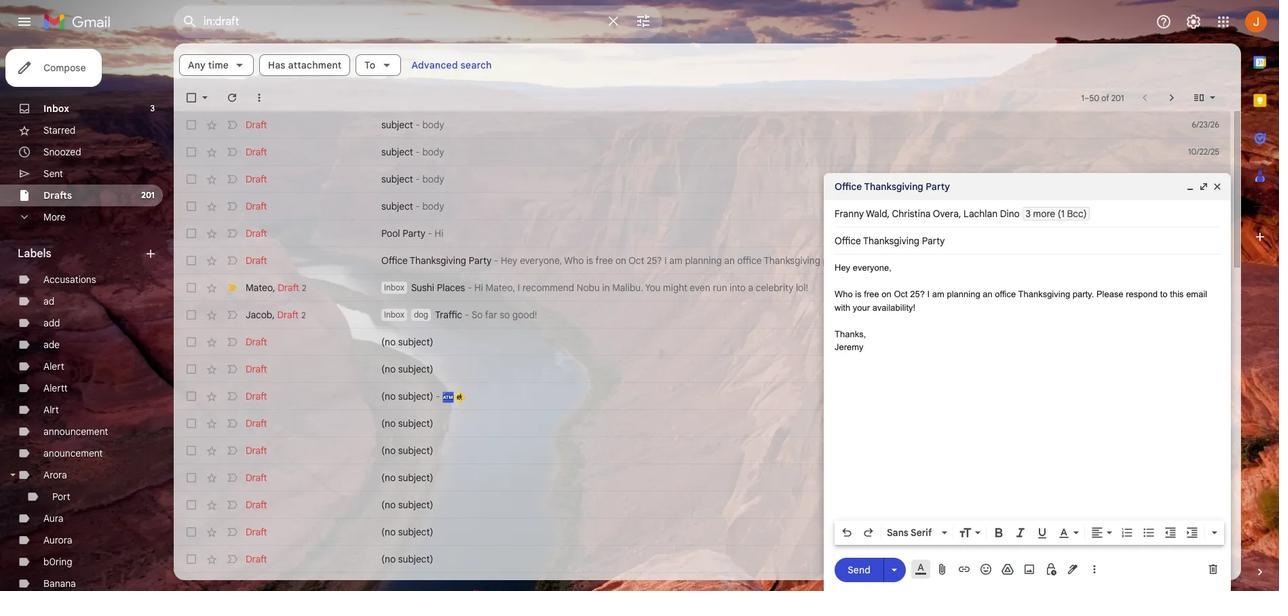 Task type: vqa. For each thing, say whether or not it's contained in the screenshot.


Task type: describe. For each thing, give the bounding box(es) containing it.
subject) for fourth (no subject) link from the top of the page
[[398, 445, 433, 457]]

has attachment
[[268, 59, 342, 71]]

0 horizontal spatial please
[[851, 255, 879, 267]]

inbox link
[[43, 103, 69, 115]]

on inside who is free on oct 25? i am planning an office thanksgiving party. please respond to this email with your availability!
[[882, 289, 892, 299]]

25? inside row
[[647, 255, 662, 267]]

with inside row
[[974, 255, 992, 267]]

5 (no subject) from the top
[[382, 445, 433, 457]]

14 for 2nd (no subject) link from the bottom
[[1212, 527, 1220, 537]]

2 for mateo
[[302, 283, 306, 293]]

alertt
[[43, 382, 68, 394]]

(no for 2nd (no subject) link from the bottom
[[382, 526, 396, 538]]

subject - body for 6/23/26
[[382, 119, 445, 131]]

(no for fourth (no subject) link from the bottom of the page
[[382, 472, 396, 484]]

office for office thanksgiving party
[[835, 181, 863, 193]]

sep 14 for 17th row from the top of the page
[[1196, 554, 1220, 564]]

more
[[43, 211, 66, 223]]

5 (no subject) link from the top
[[382, 471, 1156, 485]]

4 subject - body from the top
[[382, 200, 445, 213]]

3 (no from the top
[[382, 390, 396, 403]]

send button
[[835, 558, 884, 582]]

an inside row
[[725, 255, 735, 267]]

dog
[[414, 310, 429, 320]]

planning inside who is free on oct 25? i am planning an office thanksgiving party. please respond to this email with your availability!
[[947, 289, 981, 299]]

office thanksgiving party dialog
[[824, 173, 1232, 591]]

numbered list ‪(⌘⇧7)‬ image
[[1121, 526, 1135, 540]]

a
[[749, 282, 754, 294]]

availability! inside who is free on oct 25? i am planning an office thanksgiving party. please respond to this email with your availability!
[[873, 302, 916, 313]]

draft for 11th row from the top of the page
[[246, 390, 267, 403]]

email inside who is free on oct 25? i am planning an office thanksgiving party. please respond to this email with your availability!
[[1187, 289, 1208, 299]]

an inside who is free on oct 25? i am planning an office thanksgiving party. please respond to this email with your availability!
[[983, 289, 993, 299]]

lol!
[[796, 282, 809, 294]]

, left "christina"
[[888, 208, 890, 220]]

party for office thanksgiving party - hey everyone, who is free on oct 25? i am planning an office thanksgiving party. please respond to this email with your availability! thanks, jeremy
[[469, 255, 492, 267]]

thanksgiving inside who is free on oct 25? i am planning an office thanksgiving party. please respond to this email with your availability!
[[1019, 289, 1071, 299]]

undo ‪(⌘z)‬ image
[[841, 526, 854, 540]]

i for lol!
[[518, 282, 520, 294]]

party. inside who is free on oct 25? i am planning an office thanksgiving party. please respond to this email with your availability!
[[1073, 289, 1095, 299]]

2 horizontal spatial oct
[[1200, 282, 1213, 293]]

3 row from the top
[[174, 166, 1231, 193]]

b0ring
[[43, 556, 72, 568]]

sent link
[[43, 168, 63, 180]]

1 50 of 201
[[1082, 93, 1125, 103]]

free inside who is free on oct 25? i am planning an office thanksgiving party. please respond to this email with your availability!
[[865, 289, 880, 299]]

6/23/26
[[1193, 119, 1220, 130]]

with inside who is free on oct 25? i am planning an office thanksgiving party. please respond to this email with your availability!
[[835, 302, 851, 313]]

ad link
[[43, 295, 54, 308]]

11 row from the top
[[174, 383, 1231, 410]]

50
[[1090, 93, 1100, 103]]

(no for fourth (no subject) link from the top of the page
[[382, 445, 396, 457]]

15 row from the top
[[174, 492, 1231, 519]]

hey everyone,
[[835, 263, 894, 273]]

planning inside row
[[685, 255, 722, 267]]

cell for sixth row from the bottom of the page
[[1182, 444, 1231, 458]]

pool
[[382, 227, 400, 240]]

christina
[[893, 208, 931, 220]]

body for 10/22/25
[[423, 146, 445, 158]]

into
[[730, 282, 746, 294]]

subject) for third (no subject) link from the bottom of the page
[[398, 499, 433, 511]]

0 vertical spatial 201
[[1112, 93, 1125, 103]]

(no for sixth (no subject) link from the bottom
[[382, 418, 396, 430]]

free inside row
[[596, 255, 613, 267]]

clear search image
[[600, 7, 627, 35]]

respond inside who is free on oct 25? i am planning an office thanksgiving party. please respond to this email with your availability!
[[1127, 289, 1158, 299]]

insert signature image
[[1067, 563, 1080, 576]]

oct 4
[[1200, 282, 1220, 293]]

nobu
[[577, 282, 600, 294]]

refresh image
[[225, 91, 239, 105]]

aurora link
[[43, 534, 72, 547]]

4 subject from the top
[[382, 200, 413, 213]]

labels navigation
[[0, 43, 174, 591]]

accusations
[[43, 274, 96, 286]]

malibu.
[[613, 282, 644, 294]]

aura
[[43, 513, 63, 525]]

7 (no subject) from the top
[[382, 499, 433, 511]]

25? inside who is free on oct 25? i am planning an office thanksgiving party. please respond to this email with your availability!
[[911, 289, 925, 299]]

drafts link
[[43, 189, 72, 202]]

recommend
[[523, 282, 575, 294]]

4
[[1215, 282, 1220, 293]]

more formatting options image
[[1209, 526, 1222, 540]]

accusations link
[[43, 274, 96, 286]]

far
[[485, 309, 498, 321]]

mateo,
[[486, 282, 516, 294]]

8 (no subject) from the top
[[382, 526, 433, 538]]

time
[[208, 59, 229, 71]]

6 (no subject) link from the top
[[382, 498, 1156, 512]]

aura link
[[43, 513, 63, 525]]

14 row from the top
[[174, 464, 1231, 492]]

search
[[461, 59, 492, 71]]

draft for 3rd row from the top of the page
[[246, 173, 267, 185]]

anouncement link
[[43, 447, 103, 460]]

to
[[365, 59, 376, 71]]

might
[[663, 282, 688, 294]]

sep for 17th row from the top of the page
[[1196, 554, 1210, 564]]

so
[[500, 309, 510, 321]]

any time button
[[179, 54, 254, 76]]

2:45 pm
[[1192, 255, 1220, 265]]

🏧 image
[[443, 392, 454, 403]]

good!
[[513, 309, 538, 321]]

1 row from the top
[[174, 111, 1231, 139]]

1 vertical spatial party
[[403, 227, 426, 240]]

pool party - hi
[[382, 227, 444, 240]]

draft for 10th row from the bottom of the page
[[246, 336, 267, 348]]

draft for 17th row from the bottom of the page
[[246, 146, 267, 158]]

sushi
[[411, 282, 435, 294]]

franny
[[835, 208, 864, 220]]

0 horizontal spatial respond
[[882, 255, 917, 267]]

draft for 10th row from the top
[[246, 363, 267, 375]]

jacob , draft 2
[[246, 309, 306, 321]]

13 row from the top
[[174, 437, 1231, 464]]

snoozed link
[[43, 146, 81, 158]]

b0ring link
[[43, 556, 72, 568]]

your inside who is free on oct 25? i am planning an office thanksgiving party. please respond to this email with your availability!
[[853, 302, 870, 313]]

, down mateo , draft 2
[[272, 309, 275, 321]]

office thanksgiving party - hey everyone, who is free on oct 25? i am planning an office thanksgiving party. please respond to this email with your availability! thanks, jeremy
[[382, 255, 1133, 267]]

any time
[[188, 59, 229, 71]]

announcement link
[[43, 426, 108, 438]]

so
[[472, 309, 483, 321]]

sans serif
[[887, 527, 932, 539]]

to inside row
[[920, 255, 928, 267]]

1
[[1082, 93, 1085, 103]]

4 body from the top
[[423, 200, 445, 213]]

support image
[[1156, 14, 1173, 30]]

anouncement
[[43, 447, 103, 460]]

3 inside labels 'navigation'
[[150, 103, 155, 113]]

draft for 14th row from the bottom of the page
[[246, 227, 267, 240]]

0 horizontal spatial on
[[616, 255, 627, 267]]

draft for 12th row from the top
[[246, 418, 267, 430]]

draft for fourth row from the bottom
[[246, 499, 267, 511]]

aurora
[[43, 534, 72, 547]]

pop out image
[[1199, 181, 1210, 192]]

alrt
[[43, 404, 59, 416]]

row containing jacob
[[174, 301, 1231, 329]]

settings image
[[1186, 14, 1202, 30]]

main content containing any time
[[174, 43, 1242, 591]]

underline ‪(⌘u)‬ image
[[1036, 527, 1050, 540]]

labels
[[18, 247, 51, 261]]

thanksgiving up wald
[[865, 181, 924, 193]]

party for office thanksgiving party
[[926, 181, 950, 193]]

0 horizontal spatial hi
[[435, 227, 444, 240]]

bcc)
[[1068, 208, 1087, 220]]

8 (no subject) link from the top
[[382, 553, 1156, 566]]

insert link ‪(⌘k)‬ image
[[958, 563, 972, 576]]

places
[[437, 282, 465, 294]]

draft for sixth row from the bottom of the page
[[246, 445, 267, 457]]

traffic
[[435, 309, 463, 321]]

🚸 image
[[454, 392, 466, 403]]

2 (no subject) from the top
[[382, 363, 433, 375]]

sep 14 for 16th row from the top of the page
[[1196, 527, 1220, 537]]

2 (no subject) link from the top
[[382, 363, 1156, 376]]

17 row from the top
[[174, 546, 1231, 573]]

draft for 14th row
[[246, 472, 267, 484]]

mateo , draft 2
[[246, 281, 306, 294]]

3 inside office thanksgiving party dialog
[[1026, 208, 1031, 220]]

7 (no subject) link from the top
[[382, 526, 1156, 539]]

port link
[[52, 491, 70, 503]]

ad
[[43, 295, 54, 308]]

0 horizontal spatial this
[[931, 255, 947, 267]]

(no for first (no subject) link
[[382, 336, 396, 348]]

is inside who is free on oct 25? i am planning an office thanksgiving party. please respond to this email with your availability!
[[856, 289, 862, 299]]

more button
[[0, 206, 163, 228]]

port
[[52, 491, 70, 503]]

(1
[[1058, 208, 1065, 220]]

to button
[[356, 54, 401, 76]]

6 (no subject) from the top
[[382, 472, 433, 484]]

overa
[[933, 208, 959, 220]]

3 subject) from the top
[[398, 390, 433, 403]]

alert
[[43, 361, 64, 373]]

1 horizontal spatial hi
[[475, 282, 483, 294]]

toggle split pane mode image
[[1193, 91, 1207, 105]]

inbox inside labels 'navigation'
[[43, 103, 69, 115]]

close image
[[1213, 181, 1224, 192]]

alrt link
[[43, 404, 59, 416]]

italic ‪(⌘i)‬ image
[[1014, 526, 1028, 540]]

gmail image
[[43, 8, 117, 35]]

formatting options toolbar
[[835, 521, 1225, 545]]

lachlan
[[964, 208, 998, 220]]



Task type: locate. For each thing, give the bounding box(es) containing it.
0 vertical spatial your
[[995, 255, 1014, 267]]

6 cell from the top
[[1182, 417, 1231, 430]]

main content
[[174, 43, 1242, 591]]

advanced search button
[[406, 53, 498, 77]]

6 (no from the top
[[382, 472, 396, 484]]

4 row from the top
[[174, 193, 1231, 220]]

office thanksgiving party
[[835, 181, 950, 193]]

2 horizontal spatial i
[[928, 289, 930, 299]]

5 subject) from the top
[[398, 445, 433, 457]]

thanks, down hey everyone,
[[835, 329, 867, 339]]

discard draft ‪(⌘⇧d)‬ image
[[1207, 563, 1221, 576]]

6 subject) from the top
[[398, 472, 433, 484]]

7 subject) from the top
[[398, 499, 433, 511]]

1 horizontal spatial planning
[[947, 289, 981, 299]]

1 cell from the top
[[1182, 200, 1231, 213]]

an up into
[[725, 255, 735, 267]]

0 horizontal spatial oct
[[629, 255, 645, 267]]

snoozed
[[43, 146, 81, 158]]

0 vertical spatial who
[[565, 255, 584, 267]]

hey inside row
[[501, 255, 518, 267]]

2 vertical spatial party
[[469, 255, 492, 267]]

, left lachlan
[[959, 208, 962, 220]]

this down overa
[[931, 255, 947, 267]]

free down hey everyone,
[[865, 289, 880, 299]]

party
[[926, 181, 950, 193], [403, 227, 426, 240], [469, 255, 492, 267]]

1 vertical spatial is
[[856, 289, 862, 299]]

0 horizontal spatial your
[[853, 302, 870, 313]]

cell for fourth row from the bottom
[[1182, 498, 1231, 512]]

run
[[713, 282, 728, 294]]

more options image
[[1091, 563, 1099, 576]]

availability! inside row
[[1016, 255, 1064, 267]]

alert link
[[43, 361, 64, 373]]

7 (no from the top
[[382, 499, 396, 511]]

Search mail text field
[[204, 15, 597, 29]]

office up a
[[738, 255, 762, 267]]

0 vertical spatial sep
[[1196, 527, 1210, 537]]

None search field
[[174, 5, 663, 38]]

jeremy inside the thanks, jeremy
[[835, 342, 864, 352]]

0 horizontal spatial party.
[[823, 255, 848, 267]]

free up in
[[596, 255, 613, 267]]

0 horizontal spatial office
[[738, 255, 762, 267]]

1 vertical spatial inbox
[[384, 282, 405, 293]]

draft for 15th row from the bottom
[[246, 200, 267, 213]]

subject for 11/16/24
[[382, 173, 413, 185]]

5 (no from the top
[[382, 445, 396, 457]]

0 vertical spatial office
[[835, 181, 863, 193]]

2 cell from the top
[[1182, 308, 1231, 322]]

1 horizontal spatial to
[[1161, 289, 1168, 299]]

1 vertical spatial respond
[[1127, 289, 1158, 299]]

0 horizontal spatial thanks,
[[835, 329, 867, 339]]

starred link
[[43, 124, 76, 136]]

0 vertical spatial jeremy
[[1101, 255, 1133, 267]]

advanced search
[[412, 59, 492, 71]]

0 horizontal spatial availability!
[[873, 302, 916, 313]]

(no subject)
[[382, 336, 433, 348], [382, 363, 433, 375], [382, 390, 433, 403], [382, 418, 433, 430], [382, 445, 433, 457], [382, 472, 433, 484], [382, 499, 433, 511], [382, 526, 433, 538], [382, 553, 433, 566]]

more send options image
[[888, 563, 902, 577]]

1 vertical spatial 3
[[1026, 208, 1031, 220]]

draft for 18th row from the bottom of the page
[[246, 119, 267, 131]]

of
[[1102, 93, 1110, 103]]

2 14 from the top
[[1212, 554, 1220, 564]]

0 horizontal spatial with
[[835, 302, 851, 313]]

wald
[[866, 208, 888, 220]]

on down hey everyone,
[[882, 289, 892, 299]]

2 subject - body from the top
[[382, 146, 445, 158]]

0 horizontal spatial am
[[670, 255, 683, 267]]

inbox sushi places - hi mateo, i recommend nobu in malibu. you might even run into a celebrity lol!
[[384, 282, 809, 294]]

None checkbox
[[185, 200, 198, 213], [185, 227, 198, 240], [185, 254, 198, 268], [185, 281, 198, 295], [185, 308, 198, 322], [185, 363, 198, 376], [185, 390, 198, 403], [185, 417, 198, 430], [185, 444, 198, 458], [185, 471, 198, 485], [185, 200, 198, 213], [185, 227, 198, 240], [185, 254, 198, 268], [185, 281, 198, 295], [185, 308, 198, 322], [185, 363, 198, 376], [185, 390, 198, 403], [185, 417, 198, 430], [185, 444, 198, 458], [185, 471, 198, 485]]

1 vertical spatial who
[[835, 289, 853, 299]]

1 horizontal spatial party.
[[1073, 289, 1095, 299]]

0 vertical spatial this
[[931, 255, 947, 267]]

201
[[1112, 93, 1125, 103], [141, 190, 155, 200]]

201 inside labels 'navigation'
[[141, 190, 155, 200]]

0 horizontal spatial is
[[587, 255, 594, 267]]

you
[[646, 282, 661, 294]]

1 horizontal spatial email
[[1187, 289, 1208, 299]]

body
[[423, 119, 445, 131], [423, 146, 445, 158], [423, 173, 445, 185], [423, 200, 445, 213]]

1 vertical spatial email
[[1187, 289, 1208, 299]]

has attachment button
[[259, 54, 351, 76]]

0 horizontal spatial jeremy
[[835, 342, 864, 352]]

sep 14 down more formatting options icon
[[1196, 554, 1220, 564]]

0 horizontal spatial to
[[920, 255, 928, 267]]

thanksgiving down subject field
[[1019, 289, 1071, 299]]

sans serif option
[[885, 526, 940, 540]]

hi left mateo,
[[475, 282, 483, 294]]

1 vertical spatial 25?
[[911, 289, 925, 299]]

labels heading
[[18, 247, 144, 261]]

4 (no from the top
[[382, 418, 396, 430]]

cell for 18th row from the top of the page
[[1182, 580, 1231, 591]]

oct left the 4
[[1200, 282, 1213, 293]]

1 horizontal spatial who
[[835, 289, 853, 299]]

thanksgiving up lol!
[[764, 255, 821, 267]]

thanks, inside row
[[1066, 255, 1099, 267]]

is up nobu
[[587, 255, 594, 267]]

party up overa
[[926, 181, 950, 193]]

banana link
[[43, 578, 76, 590]]

subject - body
[[382, 119, 445, 131], [382, 146, 445, 158], [382, 173, 445, 185], [382, 200, 445, 213]]

party inside dialog
[[926, 181, 950, 193]]

ade link
[[43, 339, 60, 351]]

16 row from the top
[[174, 519, 1231, 546]]

jeremy inside row
[[1101, 255, 1133, 267]]

7 cell from the top
[[1182, 444, 1231, 458]]

serif
[[911, 527, 932, 539]]

i
[[665, 255, 667, 267], [518, 282, 520, 294], [928, 289, 930, 299]]

0 horizontal spatial hey
[[501, 255, 518, 267]]

i for with
[[928, 289, 930, 299]]

1 horizontal spatial 25?
[[911, 289, 925, 299]]

redo ‪(⌘y)‬ image
[[862, 526, 876, 540]]

insert files using drive image
[[1001, 563, 1015, 576]]

2 subject from the top
[[382, 146, 413, 158]]

1 vertical spatial sep 14
[[1196, 554, 1220, 564]]

1 horizontal spatial office
[[835, 181, 863, 193]]

franny wald , christina overa , lachlan dino 3 more (1 bcc)
[[835, 208, 1087, 220]]

0 vertical spatial 25?
[[647, 255, 662, 267]]

cell for 15th row from the bottom
[[1182, 200, 1231, 213]]

attach files image
[[936, 563, 950, 576]]

0 horizontal spatial who
[[565, 255, 584, 267]]

office inside who is free on oct 25? i am planning an office thanksgiving party. please respond to this email with your availability!
[[996, 289, 1017, 299]]

1 vertical spatial on
[[882, 289, 892, 299]]

1 (no subject) link from the top
[[382, 335, 1156, 349]]

3 (no subject) link from the top
[[382, 417, 1156, 430]]

office
[[835, 181, 863, 193], [382, 255, 408, 267]]

0 horizontal spatial 25?
[[647, 255, 662, 267]]

even
[[690, 282, 711, 294]]

1 vertical spatial an
[[983, 289, 993, 299]]

party up mateo,
[[469, 255, 492, 267]]

older image
[[1166, 91, 1179, 105]]

1 (no subject) from the top
[[382, 336, 433, 348]]

indent less ‪(⌘[)‬ image
[[1164, 526, 1178, 540]]

to left "oct 4" in the top of the page
[[1161, 289, 1168, 299]]

thanks, jeremy
[[835, 329, 867, 352]]

announcement
[[43, 426, 108, 438]]

0 horizontal spatial everyone,
[[520, 255, 563, 267]]

1 vertical spatial planning
[[947, 289, 981, 299]]

cell for 14th row
[[1182, 471, 1231, 485]]

1 sep 14 from the top
[[1196, 527, 1220, 537]]

subject - body for 10/22/25
[[382, 146, 445, 158]]

office up franny
[[835, 181, 863, 193]]

3 body from the top
[[423, 173, 445, 185]]

0 vertical spatial 14
[[1212, 527, 1220, 537]]

draft
[[246, 119, 267, 131], [246, 146, 267, 158], [246, 173, 267, 185], [246, 200, 267, 213], [246, 227, 267, 240], [246, 255, 267, 267], [278, 281, 299, 294], [277, 309, 299, 321], [246, 336, 267, 348], [246, 363, 267, 375], [246, 390, 267, 403], [246, 418, 267, 430], [246, 445, 267, 457], [246, 472, 267, 484], [246, 499, 267, 511], [246, 526, 267, 538], [246, 553, 267, 566]]

has
[[268, 59, 286, 71]]

am
[[670, 255, 683, 267], [933, 289, 945, 299]]

1 vertical spatial 2
[[302, 310, 306, 320]]

sat, oct 21, 2023, 3:33 pm element
[[1197, 227, 1220, 240]]

4 (no subject) link from the top
[[382, 444, 1156, 458]]

3 subject - body from the top
[[382, 173, 445, 185]]

1 horizontal spatial availability!
[[1016, 255, 1064, 267]]

0 vertical spatial with
[[974, 255, 992, 267]]

0 horizontal spatial 3
[[150, 103, 155, 113]]

cell for row containing jacob
[[1182, 308, 1231, 322]]

18 row from the top
[[174, 573, 1231, 591]]

1 horizontal spatial please
[[1097, 289, 1124, 299]]

sans
[[887, 527, 909, 539]]

0 horizontal spatial office
[[382, 255, 408, 267]]

compose button
[[5, 49, 102, 87]]

2 up jacob , draft 2 on the bottom
[[302, 283, 306, 293]]

11/16/24
[[1192, 174, 1220, 184]]

Message Body text field
[[835, 261, 1221, 517]]

1 horizontal spatial respond
[[1127, 289, 1158, 299]]

1 (no from the top
[[382, 336, 396, 348]]

add link
[[43, 317, 60, 329]]

everyone, inside the message body text field
[[853, 263, 892, 273]]

who down hey everyone,
[[835, 289, 853, 299]]

1 vertical spatial office
[[382, 255, 408, 267]]

on
[[616, 255, 627, 267], [882, 289, 892, 299]]

0 horizontal spatial email
[[949, 255, 972, 267]]

arora link
[[43, 469, 67, 481]]

4 subject) from the top
[[398, 418, 433, 430]]

1 vertical spatial office
[[996, 289, 1017, 299]]

an down subject field
[[983, 289, 993, 299]]

0 vertical spatial inbox
[[43, 103, 69, 115]]

any
[[188, 59, 206, 71]]

3 cell from the top
[[1182, 335, 1231, 349]]

respond left "oct 4" in the top of the page
[[1127, 289, 1158, 299]]

thanks, inside the message body text field
[[835, 329, 867, 339]]

send
[[848, 564, 871, 576]]

1 vertical spatial your
[[853, 302, 870, 313]]

1 2 from the top
[[302, 283, 306, 293]]

0 vertical spatial hi
[[435, 227, 444, 240]]

3 subject from the top
[[382, 173, 413, 185]]

who inside who is free on oct 25? i am planning an office thanksgiving party. please respond to this email with your availability!
[[835, 289, 853, 299]]

subject for 10/22/25
[[382, 146, 413, 158]]

planning
[[685, 255, 722, 267], [947, 289, 981, 299]]

insert photo image
[[1023, 563, 1037, 576]]

subject) for eighth (no subject) link from the top
[[398, 553, 433, 566]]

subject) for sixth (no subject) link from the bottom
[[398, 418, 433, 430]]

8 subject) from the top
[[398, 526, 433, 538]]

4 cell from the top
[[1182, 363, 1231, 376]]

3 (no subject) from the top
[[382, 390, 433, 403]]

2 down mateo , draft 2
[[302, 310, 306, 320]]

0 vertical spatial is
[[587, 255, 594, 267]]

2 for jacob
[[302, 310, 306, 320]]

more image
[[253, 91, 266, 105]]

0 vertical spatial on
[[616, 255, 627, 267]]

oct inside who is free on oct 25? i am planning an office thanksgiving party. please respond to this email with your availability!
[[894, 289, 908, 299]]

6 row from the top
[[174, 247, 1231, 274]]

toggle confidential mode image
[[1045, 563, 1059, 576]]

4 (no subject) from the top
[[382, 418, 433, 430]]

8 (no from the top
[[382, 526, 396, 538]]

8 cell from the top
[[1182, 471, 1231, 485]]

sent
[[43, 168, 63, 180]]

1 horizontal spatial i
[[665, 255, 667, 267]]

sep for 16th row from the top of the page
[[1196, 527, 1210, 537]]

to down "christina"
[[920, 255, 928, 267]]

hey down franny
[[835, 263, 851, 273]]

thanks, down bcc)
[[1066, 255, 1099, 267]]

oct down hey everyone,
[[894, 289, 908, 299]]

everyone,
[[520, 255, 563, 267], [853, 263, 892, 273]]

0 vertical spatial to
[[920, 255, 928, 267]]

0 horizontal spatial planning
[[685, 255, 722, 267]]

party right pool
[[403, 227, 426, 240]]

2 sep 14 from the top
[[1196, 554, 1220, 564]]

in
[[603, 282, 610, 294]]

1 horizontal spatial 201
[[1112, 93, 1125, 103]]

1 vertical spatial availability!
[[873, 302, 916, 313]]

0 horizontal spatial free
[[596, 255, 613, 267]]

1 horizontal spatial party
[[469, 255, 492, 267]]

sep right indent less ‪(⌘[)‬ icon
[[1196, 527, 1210, 537]]

0 horizontal spatial 201
[[141, 190, 155, 200]]

to inside who is free on oct 25? i am planning an office thanksgiving party. please respond to this email with your availability!
[[1161, 289, 1168, 299]]

minimize image
[[1185, 181, 1196, 192]]

who is free on oct 25? i am planning an office thanksgiving party. please respond to this email with your availability!
[[835, 289, 1208, 313]]

2 sep from the top
[[1196, 554, 1210, 564]]

1 subject) from the top
[[398, 336, 433, 348]]

1 horizontal spatial free
[[865, 289, 880, 299]]

1 horizontal spatial office
[[996, 289, 1017, 299]]

mateo
[[246, 281, 273, 294]]

advanced search options image
[[630, 7, 657, 35]]

(no for third (no subject) link from the bottom of the page
[[382, 499, 396, 511]]

2 (no from the top
[[382, 363, 396, 375]]

sep down indent more ‪(⌘])‬ image
[[1196, 554, 1210, 564]]

10 row from the top
[[174, 356, 1231, 383]]

9 (no from the top
[[382, 553, 396, 566]]

(no for 7th (no subject) link from the bottom of the page
[[382, 363, 396, 375]]

availability! down subject field
[[1016, 255, 1064, 267]]

availability! down hey everyone,
[[873, 302, 916, 313]]

1 horizontal spatial on
[[882, 289, 892, 299]]

office inside row
[[382, 255, 408, 267]]

10 cell from the top
[[1182, 580, 1231, 591]]

your down subject field
[[995, 255, 1014, 267]]

is down hey everyone,
[[856, 289, 862, 299]]

more
[[1034, 208, 1056, 220]]

hey inside the message body text field
[[835, 263, 851, 273]]

1 horizontal spatial oct
[[894, 289, 908, 299]]

draft for 16th row from the top of the page
[[246, 526, 267, 538]]

celebrity
[[756, 282, 794, 294]]

2 2 from the top
[[302, 310, 306, 320]]

hi right pool
[[435, 227, 444, 240]]

email left the 4
[[1187, 289, 1208, 299]]

advanced
[[412, 59, 458, 71]]

jacob
[[246, 309, 272, 321]]

insert emoji ‪(⌘⇧2)‬ image
[[980, 563, 993, 576]]

1 vertical spatial thanks,
[[835, 329, 867, 339]]

subject) for first (no subject) link
[[398, 336, 433, 348]]

oct up malibu.
[[629, 255, 645, 267]]

25?
[[647, 255, 662, 267], [911, 289, 925, 299]]

1 vertical spatial party.
[[1073, 289, 1095, 299]]

draft for 17th row from the top of the page
[[246, 553, 267, 566]]

2 row from the top
[[174, 139, 1231, 166]]

office
[[738, 255, 762, 267], [996, 289, 1017, 299]]

1 horizontal spatial this
[[1171, 289, 1184, 299]]

thanks,
[[1066, 255, 1099, 267], [835, 329, 867, 339]]

row
[[174, 111, 1231, 139], [174, 139, 1231, 166], [174, 166, 1231, 193], [174, 193, 1231, 220], [174, 220, 1231, 247], [174, 247, 1231, 274], [174, 274, 1231, 301], [174, 301, 1231, 329], [174, 329, 1231, 356], [174, 356, 1231, 383], [174, 383, 1231, 410], [174, 410, 1231, 437], [174, 437, 1231, 464], [174, 464, 1231, 492], [174, 492, 1231, 519], [174, 519, 1231, 546], [174, 546, 1231, 573], [174, 573, 1231, 591]]

9 row from the top
[[174, 329, 1231, 356]]

body for 6/23/26
[[423, 119, 445, 131]]

14 down more formatting options icon
[[1212, 554, 1220, 564]]

inbox left dog
[[384, 310, 405, 320]]

0 horizontal spatial party
[[403, 227, 426, 240]]

5 row from the top
[[174, 220, 1231, 247]]

1 horizontal spatial hey
[[835, 263, 851, 273]]

party.
[[823, 255, 848, 267], [1073, 289, 1095, 299]]

drafts
[[43, 189, 72, 202]]

inbox left the sushi
[[384, 282, 405, 293]]

1 horizontal spatial jeremy
[[1101, 255, 1133, 267]]

office down pool
[[382, 255, 408, 267]]

subject - body for 11/16/24
[[382, 173, 445, 185]]

1 vertical spatial 201
[[141, 190, 155, 200]]

9 subject) from the top
[[398, 553, 433, 566]]

inbox inside "inbox sushi places - hi mateo, i recommend nobu in malibu. you might even run into a celebrity lol!"
[[384, 282, 405, 293]]

1 subject - body from the top
[[382, 119, 445, 131]]

row containing mateo
[[174, 274, 1231, 301]]

2 vertical spatial inbox
[[384, 310, 405, 320]]

None checkbox
[[185, 91, 198, 105], [185, 118, 198, 132], [185, 145, 198, 159], [185, 172, 198, 186], [185, 335, 198, 349], [185, 498, 198, 512], [185, 526, 198, 539], [185, 553, 198, 566], [185, 580, 198, 591], [185, 91, 198, 105], [185, 118, 198, 132], [185, 145, 198, 159], [185, 172, 198, 186], [185, 335, 198, 349], [185, 498, 198, 512], [185, 526, 198, 539], [185, 553, 198, 566], [185, 580, 198, 591]]

0 vertical spatial an
[[725, 255, 735, 267]]

body for 11/16/24
[[423, 173, 445, 185]]

7 row from the top
[[174, 274, 1231, 301]]

subject for 6/23/26
[[382, 119, 413, 131]]

jeremy
[[1101, 255, 1133, 267], [835, 342, 864, 352]]

bulleted list ‪(⌘⇧8)‬ image
[[1143, 526, 1156, 540]]

0 vertical spatial availability!
[[1016, 255, 1064, 267]]

14 right indent more ‪(⌘])‬ image
[[1212, 527, 1220, 537]]

office down subject field
[[996, 289, 1017, 299]]

hi
[[435, 227, 444, 240], [475, 282, 483, 294]]

your up the thanks, jeremy
[[853, 302, 870, 313]]

, up jacob , draft 2 on the bottom
[[273, 281, 275, 294]]

bold ‪(⌘b)‬ image
[[993, 526, 1006, 540]]

9 cell from the top
[[1182, 498, 1231, 512]]

cell for 11th row from the top of the page
[[1182, 390, 1231, 403]]

1 horizontal spatial everyone,
[[853, 263, 892, 273]]

1 subject from the top
[[382, 119, 413, 131]]

0 vertical spatial am
[[670, 255, 683, 267]]

who inside row
[[565, 255, 584, 267]]

am inside row
[[670, 255, 683, 267]]

1 14 from the top
[[1212, 527, 1220, 537]]

office inside dialog
[[835, 181, 863, 193]]

subject) for fourth (no subject) link from the bottom of the page
[[398, 472, 433, 484]]

an
[[725, 255, 735, 267], [983, 289, 993, 299]]

this left "oct 4" in the top of the page
[[1171, 289, 1184, 299]]

1 vertical spatial sep
[[1196, 554, 1210, 564]]

1 body from the top
[[423, 119, 445, 131]]

inbox up starred link
[[43, 103, 69, 115]]

who up nobu
[[565, 255, 584, 267]]

cell for 10th row from the bottom of the page
[[1182, 335, 1231, 349]]

with up the thanks, jeremy
[[835, 302, 851, 313]]

1 vertical spatial am
[[933, 289, 945, 299]]

subject) for 7th (no subject) link from the bottom of the page
[[398, 363, 433, 375]]

1 horizontal spatial am
[[933, 289, 945, 299]]

Subject field
[[835, 234, 1221, 248]]

1 vertical spatial 14
[[1212, 554, 1220, 564]]

0 vertical spatial 3
[[150, 103, 155, 113]]

i inside who is free on oct 25? i am planning an office thanksgiving party. please respond to this email with your availability!
[[928, 289, 930, 299]]

banana
[[43, 578, 76, 590]]

14 for eighth (no subject) link from the top
[[1212, 554, 1220, 564]]

8 row from the top
[[174, 301, 1231, 329]]

this inside who is free on oct 25? i am planning an office thanksgiving party. please respond to this email with your availability!
[[1171, 289, 1184, 299]]

add
[[43, 317, 60, 329]]

1 vertical spatial please
[[1097, 289, 1124, 299]]

email down franny wald , christina overa , lachlan dino 3 more (1 bcc)
[[949, 255, 972, 267]]

please inside who is free on oct 25? i am planning an office thanksgiving party. please respond to this email with your availability!
[[1097, 289, 1124, 299]]

0 vertical spatial planning
[[685, 255, 722, 267]]

14
[[1212, 527, 1220, 537], [1212, 554, 1220, 564]]

-
[[416, 119, 420, 131], [416, 146, 420, 158], [416, 173, 420, 185], [416, 200, 420, 213], [428, 227, 432, 240], [494, 255, 499, 267], [468, 282, 472, 294], [465, 309, 469, 321], [433, 390, 443, 403]]

0 vertical spatial thanks,
[[1066, 255, 1099, 267]]

hey
[[501, 255, 518, 267], [835, 263, 851, 273]]

2 inside jacob , draft 2
[[302, 310, 306, 320]]

with down lachlan
[[974, 255, 992, 267]]

subject) for 2nd (no subject) link from the bottom
[[398, 526, 433, 538]]

attachment
[[288, 59, 342, 71]]

indent more ‪(⌘])‬ image
[[1186, 526, 1200, 540]]

1 horizontal spatial your
[[995, 255, 1014, 267]]

traffic - so far so good!
[[435, 309, 538, 321]]

subject)
[[398, 336, 433, 348], [398, 363, 433, 375], [398, 390, 433, 403], [398, 418, 433, 430], [398, 445, 433, 457], [398, 472, 433, 484], [398, 499, 433, 511], [398, 526, 433, 538], [398, 553, 433, 566]]

arora
[[43, 469, 67, 481]]

office for office thanksgiving party - hey everyone, who is free on oct 25? i am planning an office thanksgiving party. please respond to this email with your availability! thanks, jeremy
[[382, 255, 408, 267]]

2 subject) from the top
[[398, 363, 433, 375]]

is
[[587, 255, 594, 267], [856, 289, 862, 299]]

thanksgiving up places
[[410, 255, 467, 267]]

thanksgiving
[[865, 181, 924, 193], [410, 255, 467, 267], [764, 255, 821, 267], [1019, 289, 1071, 299]]

draft for sixth row
[[246, 255, 267, 267]]

main menu image
[[16, 14, 33, 30]]

2 body from the top
[[423, 146, 445, 158]]

sep 14 right indent less ‪(⌘[)‬ icon
[[1196, 527, 1220, 537]]

on up malibu.
[[616, 255, 627, 267]]

cell for 10th row from the top
[[1182, 363, 1231, 376]]

everyone, down wald
[[853, 263, 892, 273]]

12 row from the top
[[174, 410, 1231, 437]]

am inside who is free on oct 25? i am planning an office thanksgiving party. please respond to this email with your availability!
[[933, 289, 945, 299]]

alertt link
[[43, 382, 68, 394]]

2 inside mateo , draft 2
[[302, 283, 306, 293]]

inbox
[[43, 103, 69, 115], [384, 282, 405, 293], [384, 310, 405, 320]]

1 vertical spatial hi
[[475, 282, 483, 294]]

cell for 12th row from the top
[[1182, 417, 1231, 430]]

search mail image
[[178, 10, 202, 34]]

compose
[[43, 62, 86, 74]]

cell
[[1182, 200, 1231, 213], [1182, 308, 1231, 322], [1182, 335, 1231, 349], [1182, 363, 1231, 376], [1182, 390, 1231, 403], [1182, 417, 1231, 430], [1182, 444, 1231, 458], [1182, 471, 1231, 485], [1182, 498, 1231, 512], [1182, 580, 1231, 591]]

5 cell from the top
[[1182, 390, 1231, 403]]

tab list
[[1242, 43, 1280, 542]]

everyone, up recommend
[[520, 255, 563, 267]]

9 (no subject) from the top
[[382, 553, 433, 566]]

respond down "christina"
[[882, 255, 917, 267]]

0 horizontal spatial an
[[725, 255, 735, 267]]

(no for eighth (no subject) link from the top
[[382, 553, 396, 566]]

hey up mateo,
[[501, 255, 518, 267]]

1 horizontal spatial thanks,
[[1066, 255, 1099, 267]]

1 sep from the top
[[1196, 527, 1210, 537]]



